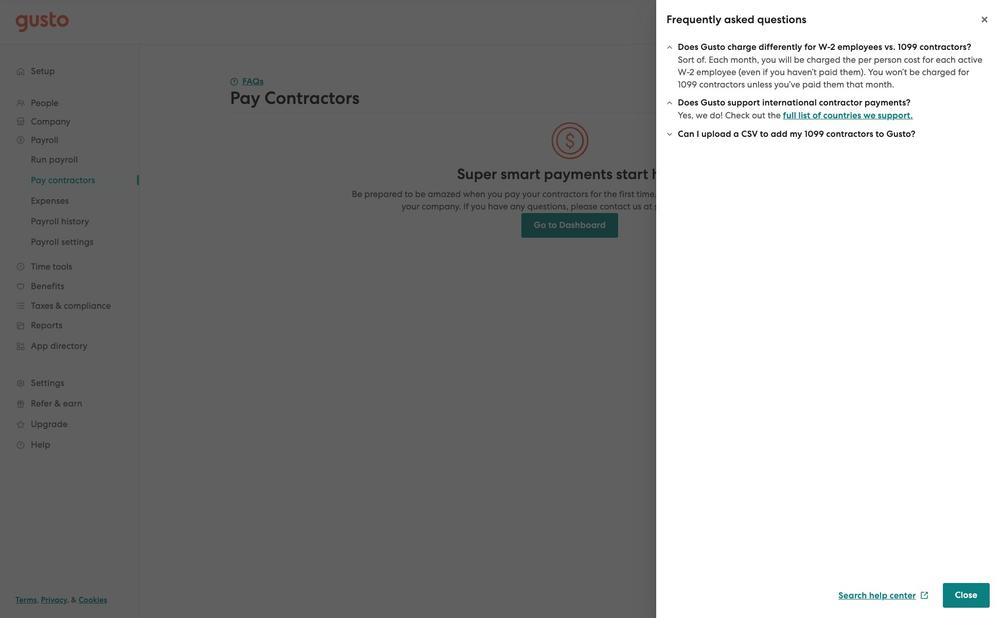 Task type: locate. For each thing, give the bounding box(es) containing it.
cost
[[904, 55, 920, 65]]

please up support@gusto.com link
[[695, 189, 721, 199]]

1099
[[898, 42, 917, 53], [678, 79, 697, 90], [804, 129, 824, 139]]

paid
[[819, 67, 838, 77], [802, 79, 821, 90]]

of
[[813, 110, 821, 121]]

0 vertical spatial your
[[522, 189, 540, 199]]

does up sort
[[678, 42, 699, 53]]

sort
[[678, 55, 694, 65]]

of.
[[697, 55, 707, 65]]

0 horizontal spatial ,
[[37, 596, 39, 605]]

pay
[[505, 189, 520, 199]]

1 horizontal spatial your
[[522, 189, 540, 199]]

0 vertical spatial 1099
[[898, 42, 917, 53]]

a
[[733, 129, 739, 139]]

1 vertical spatial charged
[[922, 67, 956, 77]]

2 vertical spatial contractors
[[542, 189, 588, 199]]

month.
[[866, 79, 894, 90]]

privacy
[[41, 596, 67, 605]]

employee
[[696, 67, 736, 77]]

contractors down the "employee"
[[699, 79, 745, 90]]

dashboard
[[559, 220, 606, 231]]

contractor
[[819, 97, 862, 108]]

0 horizontal spatial w-
[[678, 67, 690, 77]]

check
[[725, 110, 750, 120]]

(even
[[738, 67, 761, 77]]

your
[[522, 189, 540, 199], [402, 201, 420, 212]]

1 vertical spatial be
[[909, 67, 920, 77]]

charged down does gusto charge differently for w-2 employees vs. 1099 contractors?
[[807, 55, 841, 65]]

2 does from the top
[[678, 97, 699, 108]]

finish
[[724, 189, 745, 199]]

gusto for support
[[701, 97, 725, 108]]

1099 right my
[[804, 129, 824, 139]]

gusto up do!
[[701, 97, 725, 108]]

2 horizontal spatial the
[[843, 55, 856, 65]]

2 vertical spatial 1099
[[804, 129, 824, 139]]

does up yes,
[[678, 97, 699, 108]]

support.
[[878, 110, 913, 121]]

0 vertical spatial charged
[[807, 55, 841, 65]]

the up them).
[[843, 55, 856, 65]]

1 horizontal spatial contractors
[[699, 79, 745, 90]]

gusto up the each at the top right
[[701, 42, 725, 53]]

0 horizontal spatial be
[[415, 189, 426, 199]]

can
[[678, 129, 695, 139]]

1 horizontal spatial 1099
[[804, 129, 824, 139]]

0 horizontal spatial charged
[[807, 55, 841, 65]]

questions,
[[527, 201, 569, 212]]

if
[[463, 201, 469, 212]]

2 gusto from the top
[[701, 97, 725, 108]]

1 horizontal spatial w-
[[818, 42, 830, 53]]

faqs button
[[230, 76, 264, 88]]

for up contact
[[590, 189, 602, 199]]

1 vertical spatial 2
[[690, 67, 694, 77]]

0 horizontal spatial contractors
[[542, 189, 588, 199]]

frequently asked questions dialog
[[656, 0, 1000, 618]]

to right prepared on the left of page
[[405, 189, 413, 199]]

you
[[761, 55, 776, 65], [770, 67, 785, 77], [488, 189, 502, 199], [471, 201, 486, 212]]

w- up the sort of. each month, you will be charged the per person cost for each active w-2 employee (even if you haven't paid them). you won't be charged for 1099 contractors unless you've paid them that month.
[[818, 42, 830, 53]]

terms
[[15, 596, 37, 605]]

w- down sort
[[678, 67, 690, 77]]

w- inside the sort of. each month, you will be charged the per person cost for each active w-2 employee (even if you haven't paid them). you won't be charged for 1099 contractors unless you've paid them that month.
[[678, 67, 690, 77]]

for right cost at right
[[922, 55, 934, 65]]

you right if
[[471, 201, 486, 212]]

1 vertical spatial gusto
[[701, 97, 725, 108]]

2 down sort
[[690, 67, 694, 77]]

2 vertical spatial be
[[415, 189, 426, 199]]

1 vertical spatial 1099
[[678, 79, 697, 90]]

each
[[936, 55, 956, 65]]

1 vertical spatial the
[[768, 110, 781, 120]]

the inside yes, we do! check out the full list of countries we support.
[[768, 110, 781, 120]]

you've
[[774, 79, 800, 90]]

1099 up cost at right
[[898, 42, 917, 53]]

0 vertical spatial does
[[678, 42, 699, 53]]

does
[[678, 42, 699, 53], [678, 97, 699, 108]]

support@gusto.com
[[654, 201, 736, 212]]

charged down each
[[922, 67, 956, 77]]

0 vertical spatial paid
[[819, 67, 838, 77]]

2 horizontal spatial contractors
[[826, 129, 873, 139]]

0 vertical spatial 2
[[830, 42, 835, 53]]

0 horizontal spatial your
[[402, 201, 420, 212]]

be down cost at right
[[909, 67, 920, 77]]

1 horizontal spatial ,
[[67, 596, 69, 605]]

gusto for charge
[[701, 42, 725, 53]]

charge
[[728, 42, 757, 53]]

the
[[843, 55, 856, 65], [768, 110, 781, 120], [604, 189, 617, 199]]

0 vertical spatial the
[[843, 55, 856, 65]]

please up dashboard
[[571, 201, 598, 212]]

0 vertical spatial contractors
[[699, 79, 745, 90]]

1 horizontal spatial we
[[864, 110, 876, 121]]

each
[[709, 55, 728, 65]]

you
[[868, 67, 883, 77]]

1 horizontal spatial 2
[[830, 42, 835, 53]]

support@gusto.com link
[[654, 201, 736, 212]]

up
[[777, 189, 788, 199]]

0 horizontal spatial 2
[[690, 67, 694, 77]]

be left amazed
[[415, 189, 426, 199]]

per
[[858, 55, 872, 65]]

close button
[[943, 583, 990, 608]]

1 horizontal spatial be
[[794, 55, 804, 65]]

asked
[[724, 13, 755, 26]]

contractors down super smart payments start here
[[542, 189, 588, 199]]

0 vertical spatial be
[[794, 55, 804, 65]]

1 vertical spatial paid
[[802, 79, 821, 90]]

0 horizontal spatial we
[[696, 110, 708, 120]]

0 horizontal spatial 1099
[[678, 79, 697, 90]]

be inside be prepared to be amazed when you pay your contractors for the first time. but first, please finish setting up your company. if you have any questions, please contact us at
[[415, 189, 426, 199]]

paid up them
[[819, 67, 838, 77]]

0 horizontal spatial please
[[571, 201, 598, 212]]

time.
[[637, 189, 657, 199]]

2 inside the sort of. each month, you will be charged the per person cost for each active w-2 employee (even if you haven't paid them). you won't be charged for 1099 contractors unless you've paid them that month.
[[690, 67, 694, 77]]

be up haven't
[[794, 55, 804, 65]]

1 vertical spatial w-
[[678, 67, 690, 77]]

be
[[352, 189, 362, 199]]

1 vertical spatial does
[[678, 97, 699, 108]]

i
[[697, 129, 699, 139]]

the left "full" at the right top
[[768, 110, 781, 120]]

1 gusto from the top
[[701, 42, 725, 53]]

csv
[[741, 129, 758, 139]]

but
[[659, 189, 673, 199]]

company.
[[422, 201, 461, 212]]

w-
[[818, 42, 830, 53], [678, 67, 690, 77]]

to inside be prepared to be amazed when you pay your contractors for the first time. but first, please finish setting up your company. if you have any questions, please contact us at
[[405, 189, 413, 199]]

setting
[[747, 189, 775, 199]]

illustration of a coin image
[[550, 121, 589, 160]]

0 vertical spatial w-
[[818, 42, 830, 53]]

gusto
[[701, 42, 725, 53], [701, 97, 725, 108]]

contractors down full list of countries we support. link
[[826, 129, 873, 139]]

employees
[[838, 42, 882, 53]]

1 horizontal spatial please
[[695, 189, 721, 199]]

2
[[830, 42, 835, 53], [690, 67, 694, 77]]

0 horizontal spatial the
[[604, 189, 617, 199]]

when
[[463, 189, 485, 199]]

amazed
[[428, 189, 461, 199]]

, left 'privacy'
[[37, 596, 39, 605]]

do!
[[710, 110, 723, 120]]

contractors inside the sort of. each month, you will be charged the per person cost for each active w-2 employee (even if you haven't paid them). you won't be charged for 1099 contractors unless you've paid them that month.
[[699, 79, 745, 90]]

go to dashboard
[[534, 220, 606, 231]]

person
[[874, 55, 902, 65]]

0 vertical spatial gusto
[[701, 42, 725, 53]]

1 we from the left
[[696, 110, 708, 120]]

2 vertical spatial the
[[604, 189, 617, 199]]

your down prepared on the left of page
[[402, 201, 420, 212]]

, left &
[[67, 596, 69, 605]]

contact
[[600, 201, 630, 212]]

you up if on the right of the page
[[761, 55, 776, 65]]

first
[[619, 189, 634, 199]]

1 horizontal spatial charged
[[922, 67, 956, 77]]

the up contact
[[604, 189, 617, 199]]

questions
[[757, 13, 807, 26]]

1 vertical spatial contractors
[[826, 129, 873, 139]]

your up any
[[522, 189, 540, 199]]

1 horizontal spatial the
[[768, 110, 781, 120]]

faqs
[[242, 76, 264, 87]]

for down active
[[958, 67, 969, 77]]

paid down haven't
[[802, 79, 821, 90]]

privacy link
[[41, 596, 67, 605]]

contractors inside be prepared to be amazed when you pay your contractors for the first time. but first, please finish setting up your company. if you have any questions, please contact us at
[[542, 189, 588, 199]]

center
[[890, 590, 916, 601]]

1099 down sort
[[678, 79, 697, 90]]

we down payments? on the right of page
[[864, 110, 876, 121]]

countries
[[823, 110, 861, 121]]

we inside yes, we do! check out the full list of countries we support.
[[696, 110, 708, 120]]

1 does from the top
[[678, 42, 699, 53]]

we left do!
[[696, 110, 708, 120]]

the inside be prepared to be amazed when you pay your contractors for the first time. but first, please finish setting up your company. if you have any questions, please contact us at
[[604, 189, 617, 199]]

charged
[[807, 55, 841, 65], [922, 67, 956, 77]]

be
[[794, 55, 804, 65], [909, 67, 920, 77], [415, 189, 426, 199]]

to left gusto?
[[876, 129, 884, 139]]

2 up the sort of. each month, you will be charged the per person cost for each active w-2 employee (even if you haven't paid them). you won't be charged for 1099 contractors unless you've paid them that month.
[[830, 42, 835, 53]]



Task type: describe. For each thing, give the bounding box(es) containing it.
contractors?
[[920, 42, 971, 53]]

2 we from the left
[[864, 110, 876, 121]]

full list of countries we support. link
[[783, 110, 913, 121]]

at
[[644, 201, 652, 212]]

start
[[616, 165, 648, 183]]

international
[[762, 97, 817, 108]]

won't
[[885, 67, 907, 77]]

terms link
[[15, 596, 37, 605]]

my
[[790, 129, 802, 139]]

contractors for can i upload a csv to add my 1099 contractors to gusto?
[[826, 129, 873, 139]]

first,
[[675, 189, 692, 199]]

2 horizontal spatial 1099
[[898, 42, 917, 53]]

search help center
[[838, 590, 916, 601]]

home image
[[15, 12, 69, 32]]

sort of. each month, you will be charged the per person cost for each active w-2 employee (even if you haven't paid them). you won't be charged for 1099 contractors unless you've paid them that month.
[[678, 55, 982, 90]]

the inside the sort of. each month, you will be charged the per person cost for each active w-2 employee (even if you haven't paid them). you won't be charged for 1099 contractors unless you've paid them that month.
[[843, 55, 856, 65]]

payments?
[[865, 97, 911, 108]]

can i upload a csv to add my 1099 contractors to gusto?
[[678, 129, 916, 139]]

does gusto charge differently for w-2 employees vs. 1099 contractors?
[[678, 42, 971, 53]]

close
[[955, 590, 977, 601]]

go to dashboard link
[[521, 213, 618, 238]]

1099 inside the sort of. each month, you will be charged the per person cost for each active w-2 employee (even if you haven't paid them). you won't be charged for 1099 contractors unless you've paid them that month.
[[678, 79, 697, 90]]

for inside be prepared to be amazed when you pay your contractors for the first time. but first, please finish setting up your company. if you have any questions, please contact us at
[[590, 189, 602, 199]]

will
[[778, 55, 792, 65]]

contractors for be prepared to be amazed when you pay your contractors for the first time. but first, please finish setting up your company. if you have any questions, please contact us at
[[542, 189, 588, 199]]

does for does gusto charge differently for w-2 employees vs. 1099 contractors?
[[678, 42, 699, 53]]

1 vertical spatial please
[[571, 201, 598, 212]]

prepared
[[364, 189, 402, 199]]

frequently asked questions
[[667, 13, 807, 26]]

month,
[[730, 55, 759, 65]]

list
[[798, 110, 810, 121]]

cookies button
[[79, 594, 107, 606]]

us
[[633, 201, 641, 212]]

gusto?
[[886, 129, 916, 139]]

them).
[[840, 67, 866, 77]]

&
[[71, 596, 77, 605]]

for up haven't
[[804, 42, 816, 53]]

2 , from the left
[[67, 596, 69, 605]]

be prepared to be amazed when you pay your contractors for the first time. but first, please finish setting up your company. if you have any questions, please contact us at
[[352, 189, 788, 212]]

upload
[[701, 129, 731, 139]]

1 , from the left
[[37, 596, 39, 605]]

if
[[763, 67, 768, 77]]

to right csv
[[760, 129, 769, 139]]

1 vertical spatial your
[[402, 201, 420, 212]]

you up have on the top
[[488, 189, 502, 199]]

super smart payments start here
[[457, 165, 683, 183]]

out
[[752, 110, 765, 120]]

full
[[783, 110, 796, 121]]

unless
[[747, 79, 772, 90]]

contractors
[[264, 88, 360, 109]]

support
[[728, 97, 760, 108]]

to right go
[[548, 220, 557, 231]]

here
[[652, 165, 683, 183]]

search
[[838, 590, 867, 601]]

2 horizontal spatial be
[[909, 67, 920, 77]]

pay
[[230, 88, 260, 109]]

vs.
[[885, 42, 896, 53]]

0 vertical spatial please
[[695, 189, 721, 199]]

that
[[846, 79, 863, 90]]

add
[[771, 129, 788, 139]]

have
[[488, 201, 508, 212]]

terms , privacy , & cookies
[[15, 596, 107, 605]]

haven't
[[787, 67, 817, 77]]

does gusto support international contractor payments?
[[678, 97, 911, 108]]

yes,
[[678, 110, 694, 120]]

does for does gusto support international contractor payments?
[[678, 97, 699, 108]]

payments
[[544, 165, 613, 183]]

any
[[510, 201, 525, 212]]

them
[[823, 79, 844, 90]]

yes, we do! check out the full list of countries we support.
[[678, 110, 913, 121]]

active
[[958, 55, 982, 65]]

account menu element
[[801, 0, 985, 44]]

you right if on the right of the page
[[770, 67, 785, 77]]

frequently
[[667, 13, 722, 26]]

help
[[869, 590, 888, 601]]

pay contractors
[[230, 88, 360, 109]]

cookies
[[79, 596, 107, 605]]

super
[[457, 165, 497, 183]]



Task type: vqa. For each thing, say whether or not it's contained in the screenshot.
the directory
no



